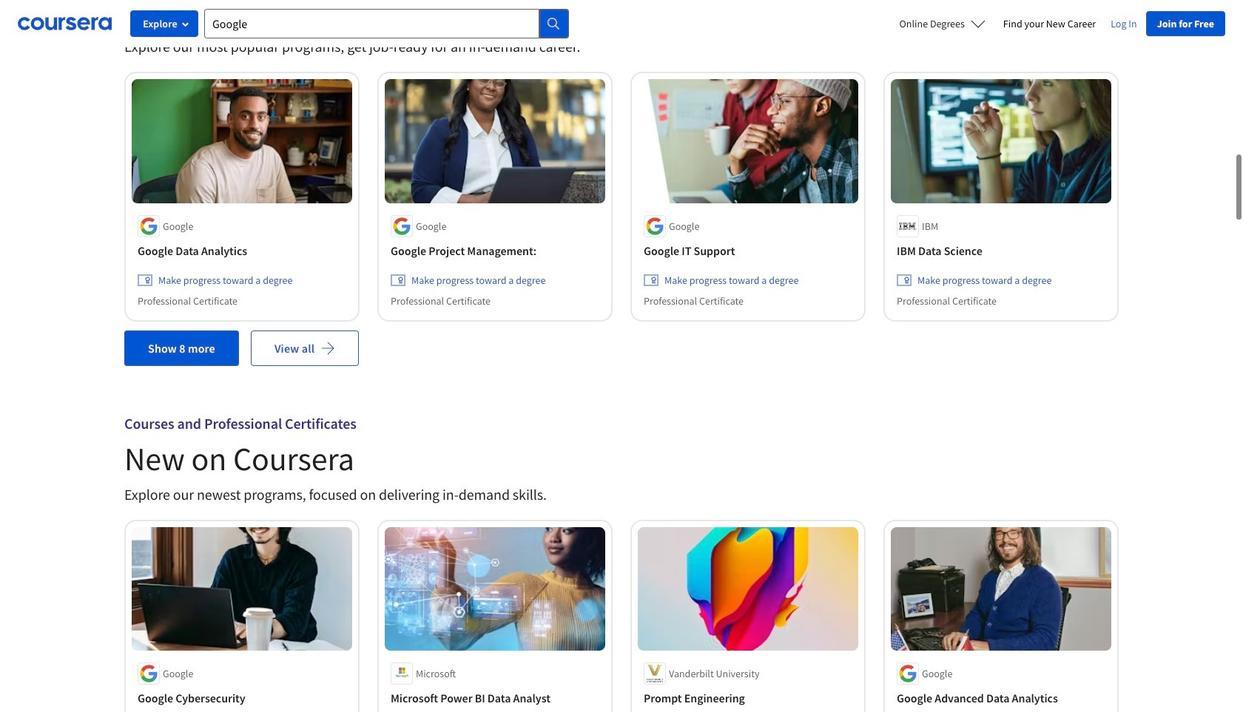 Task type: describe. For each thing, give the bounding box(es) containing it.
2 collection element from the top
[[115, 390, 1128, 713]]

coursera image
[[18, 12, 112, 36]]



Task type: vqa. For each thing, say whether or not it's contained in the screenshot.
Web
no



Task type: locate. For each thing, give the bounding box(es) containing it.
1 collection element from the top
[[115, 0, 1128, 390]]

What do you want to learn? text field
[[204, 9, 540, 38]]

None search field
[[204, 9, 569, 38]]

collection element
[[115, 0, 1128, 390], [115, 390, 1128, 713]]



